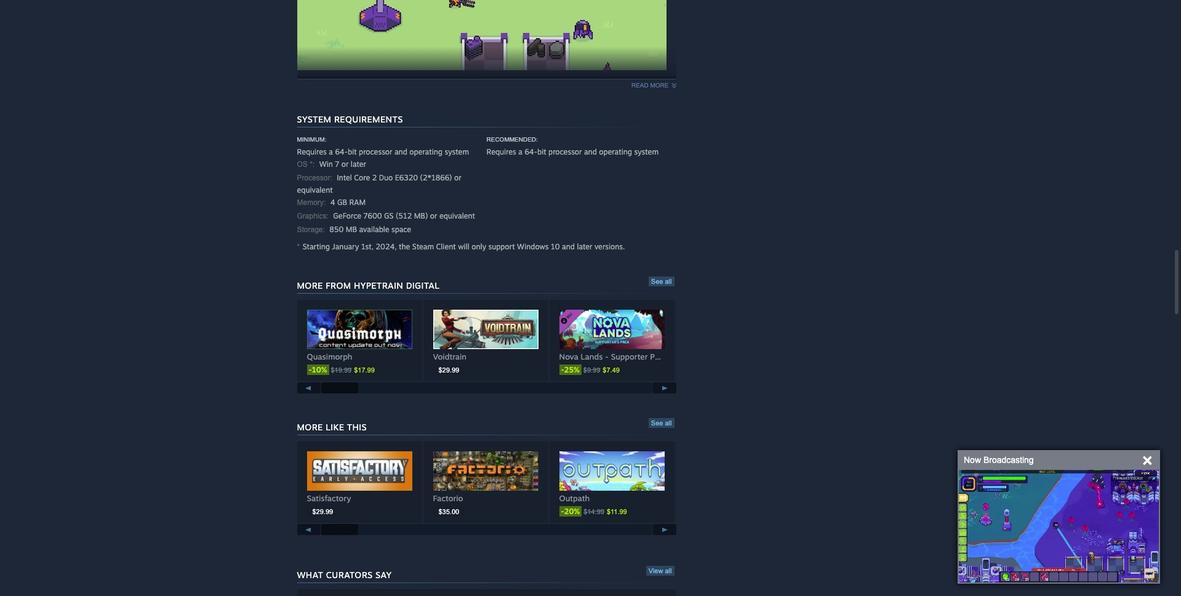 Task type: vqa. For each thing, say whether or not it's contained in the screenshot.
on inside the Posted: October 29 the closest we're getting for a bloodborne game on pc, very good game
no



Task type: describe. For each thing, give the bounding box(es) containing it.
nova lands - supporter pack -25% $9.99 $7.49
[[560, 352, 668, 375]]

client
[[436, 242, 456, 251]]

more
[[651, 82, 669, 89]]

* starting january 1st, 2024, the steam client will only support windows 10 and later versions.
[[297, 242, 625, 251]]

10%
[[312, 365, 327, 375]]

ram
[[350, 198, 366, 207]]

geforce
[[333, 211, 362, 220]]

the
[[399, 242, 410, 251]]

requires inside requires a 64-bit processor and operating system os *: win 7 or later
[[297, 147, 327, 156]]

see all more like this
[[297, 419, 672, 432]]

later inside requires a 64-bit processor and operating system os *: win 7 or later
[[351, 160, 366, 169]]

now broadcasting link
[[965, 454, 1034, 466]]

available
[[359, 225, 390, 234]]

intel core 2 duo e6320 (2*1866) or equivalent
[[297, 173, 462, 195]]

minimum:
[[297, 136, 327, 143]]

system inside requires a 64-bit processor and operating system os *: win 7 or later
[[445, 147, 469, 156]]

factorio $35.00
[[433, 493, 463, 515]]

only
[[472, 242, 487, 251]]

$14.99
[[584, 508, 605, 515]]

mb)
[[414, 211, 428, 220]]

lands
[[581, 352, 603, 362]]

$19.99
[[331, 366, 352, 374]]

more for more like this
[[297, 422, 323, 432]]

hypetrain
[[354, 280, 404, 291]]

- up $7.49
[[606, 352, 609, 362]]

850
[[330, 225, 344, 234]]

memory: 4 gb ram graphics: geforce 7600 gs (512 mb) or equivalent storage: 850 mb available space
[[297, 198, 476, 234]]

quasimorph -10% $19.99 $17.99
[[307, 352, 375, 375]]

now broadcasting
[[965, 455, 1034, 465]]

bit inside the recommended: requires a 64-bit processor and operating system
[[538, 147, 547, 156]]

outpath -20% $14.99 $11.99
[[560, 493, 627, 516]]

- inside "outpath -20% $14.99 $11.99"
[[561, 507, 565, 516]]

satisfactory $29.99
[[307, 493, 351, 515]]

read
[[632, 82, 649, 89]]

(2*1866)
[[420, 173, 452, 182]]

- inside the quasimorph -10% $19.99 $17.99
[[309, 365, 312, 375]]

from
[[326, 280, 351, 291]]

curators
[[326, 570, 373, 580]]

requires a 64-bit processor and operating system os *: win 7 or later
[[297, 147, 469, 169]]

64- inside the recommended: requires a 64-bit processor and operating system
[[525, 147, 538, 156]]

voidtrain
[[433, 352, 467, 362]]

$29.99 for satisfactory
[[313, 508, 333, 515]]

recommended:
[[487, 136, 538, 143]]

digital
[[406, 280, 440, 291]]

see all link for more from hypetrain digital
[[649, 277, 675, 286]]

view all what curators say
[[297, 567, 672, 580]]

1st,
[[361, 242, 374, 251]]

all inside view all what curators say
[[665, 567, 672, 575]]

broadcasting
[[984, 455, 1034, 465]]

requirements
[[334, 114, 403, 124]]

system inside the recommended: requires a 64-bit processor and operating system
[[635, 147, 659, 156]]

requires inside the recommended: requires a 64-bit processor and operating system
[[487, 147, 517, 156]]

pack
[[651, 352, 668, 362]]

*
[[297, 243, 300, 251]]

equivalent inside memory: 4 gb ram graphics: geforce 7600 gs (512 mb) or equivalent storage: 850 mb available space
[[440, 211, 476, 220]]

- down nova
[[561, 365, 565, 375]]

or inside memory: 4 gb ram graphics: geforce 7600 gs (512 mb) or equivalent storage: 850 mb available space
[[430, 211, 438, 220]]

1 horizontal spatial and
[[562, 242, 575, 251]]

recommended: requires a 64-bit processor and operating system
[[487, 136, 659, 156]]

operating inside the recommended: requires a 64-bit processor and operating system
[[599, 147, 632, 156]]

what
[[297, 570, 324, 580]]

duo
[[379, 173, 393, 182]]

e6320
[[395, 173, 418, 182]]

system requirements
[[297, 114, 403, 124]]

a inside the recommended: requires a 64-bit processor and operating system
[[519, 147, 523, 156]]

2
[[372, 173, 377, 182]]

$29.99 for voidtrain
[[439, 366, 460, 374]]

a inside requires a 64-bit processor and operating system os *: win 7 or later
[[329, 147, 333, 156]]

20%
[[565, 507, 580, 516]]

factorio
[[433, 493, 463, 503]]

see all more from hypetrain digital
[[297, 278, 672, 291]]

support
[[489, 242, 515, 251]]

graphics:
[[297, 212, 329, 220]]

system
[[297, 114, 332, 124]]

gb
[[337, 198, 347, 207]]



Task type: locate. For each thing, give the bounding box(es) containing it.
all inside "see all more from hypetrain digital"
[[665, 278, 672, 285]]

2 system from the left
[[635, 147, 659, 156]]

all
[[665, 278, 672, 285], [665, 419, 672, 427], [665, 567, 672, 575]]

1 vertical spatial see all link
[[649, 418, 675, 428]]

$35.00
[[439, 508, 460, 515]]

1 vertical spatial equivalent
[[440, 211, 476, 220]]

64- down recommended:
[[525, 147, 538, 156]]

- down quasimorph on the left bottom
[[309, 365, 312, 375]]

0 horizontal spatial operating
[[410, 147, 443, 156]]

0 horizontal spatial 64-
[[335, 147, 348, 156]]

(512
[[396, 211, 412, 220]]

7600
[[364, 211, 382, 220]]

more left like
[[297, 422, 323, 432]]

1 vertical spatial all
[[665, 419, 672, 427]]

equivalent down processor:
[[297, 185, 333, 195]]

- down outpath
[[561, 507, 565, 516]]

0 horizontal spatial $29.99
[[313, 508, 333, 515]]

supporter
[[611, 352, 648, 362]]

see inside see all more like this
[[652, 419, 664, 427]]

2 see all link from the top
[[649, 418, 675, 428]]

voidtrain $29.99
[[433, 352, 467, 374]]

1 vertical spatial or
[[454, 173, 462, 182]]

or inside intel core 2 duo e6320 (2*1866) or equivalent
[[454, 173, 462, 182]]

now
[[965, 455, 982, 465]]

1 vertical spatial later
[[577, 242, 593, 251]]

2 bit from the left
[[538, 147, 547, 156]]

2 operating from the left
[[599, 147, 632, 156]]

system
[[445, 147, 469, 156], [635, 147, 659, 156]]

and inside requires a 64-bit processor and operating system os *: win 7 or later
[[395, 147, 408, 156]]

2 64- from the left
[[525, 147, 538, 156]]

1 vertical spatial more
[[297, 422, 323, 432]]

and inside the recommended: requires a 64-bit processor and operating system
[[584, 147, 597, 156]]

1 requires from the left
[[297, 147, 327, 156]]

bit down recommended:
[[538, 147, 547, 156]]

memory:
[[297, 198, 326, 207]]

0 vertical spatial equivalent
[[297, 185, 333, 195]]

a up win
[[329, 147, 333, 156]]

1 horizontal spatial requires
[[487, 147, 517, 156]]

1 horizontal spatial bit
[[538, 147, 547, 156]]

see for more like this
[[652, 419, 664, 427]]

quasimorph
[[307, 352, 353, 362]]

1 see all link from the top
[[649, 277, 675, 286]]

1 bit from the left
[[348, 147, 357, 156]]

see all link
[[649, 277, 675, 286], [649, 418, 675, 428]]

0 horizontal spatial later
[[351, 160, 366, 169]]

versions.
[[595, 242, 625, 251]]

2 more from the top
[[297, 422, 323, 432]]

requires down minimum:
[[297, 147, 327, 156]]

later up core
[[351, 160, 366, 169]]

$29.99 inside voidtrain $29.99
[[439, 366, 460, 374]]

$29.99 down satisfactory
[[313, 508, 333, 515]]

0 vertical spatial or
[[342, 160, 349, 169]]

0 horizontal spatial and
[[395, 147, 408, 156]]

1 processor from the left
[[359, 147, 393, 156]]

1 horizontal spatial a
[[519, 147, 523, 156]]

bit up 'intel'
[[348, 147, 357, 156]]

or right (2*1866)
[[454, 173, 462, 182]]

bit
[[348, 147, 357, 156], [538, 147, 547, 156]]

view
[[649, 567, 664, 575]]

say
[[376, 570, 392, 580]]

0 horizontal spatial a
[[329, 147, 333, 156]]

more left 'from'
[[297, 280, 323, 291]]

2 vertical spatial all
[[665, 567, 672, 575]]

steam
[[413, 242, 434, 251]]

outpath
[[560, 493, 590, 503]]

equivalent inside intel core 2 duo e6320 (2*1866) or equivalent
[[297, 185, 333, 195]]

1 horizontal spatial $29.99
[[439, 366, 460, 374]]

or inside requires a 64-bit processor and operating system os *: win 7 or later
[[342, 160, 349, 169]]

will
[[458, 242, 470, 251]]

equivalent
[[297, 185, 333, 195], [440, 211, 476, 220]]

intel
[[337, 173, 352, 182]]

a down recommended:
[[519, 147, 523, 156]]

2 requires from the left
[[487, 147, 517, 156]]

0 horizontal spatial or
[[342, 160, 349, 169]]

0 horizontal spatial processor
[[359, 147, 393, 156]]

requires
[[297, 147, 327, 156], [487, 147, 517, 156]]

$29.99
[[439, 366, 460, 374], [313, 508, 333, 515]]

gs
[[384, 211, 394, 220]]

2 vertical spatial or
[[430, 211, 438, 220]]

2 see from the top
[[652, 419, 664, 427]]

more for more from hypetrain digital
[[297, 280, 323, 291]]

$9.99
[[584, 366, 601, 374]]

4
[[331, 198, 335, 207]]

0 vertical spatial see
[[652, 278, 664, 285]]

0 horizontal spatial equivalent
[[297, 185, 333, 195]]

1 horizontal spatial system
[[635, 147, 659, 156]]

core
[[354, 173, 370, 182]]

processor inside requires a 64-bit processor and operating system os *: win 7 or later
[[359, 147, 393, 156]]

see for more from hypetrain digital
[[652, 278, 664, 285]]

0 vertical spatial see all link
[[649, 277, 675, 286]]

processor:
[[297, 174, 333, 182]]

all for more from hypetrain digital
[[665, 278, 672, 285]]

64- inside requires a 64-bit processor and operating system os *: win 7 or later
[[335, 147, 348, 156]]

processor inside the recommended: requires a 64-bit processor and operating system
[[549, 147, 582, 156]]

equivalent up * starting january 1st, 2024, the steam client will only support windows 10 and later versions.
[[440, 211, 476, 220]]

$29.99 inside satisfactory $29.99
[[313, 508, 333, 515]]

2 all from the top
[[665, 419, 672, 427]]

25%
[[565, 365, 580, 375]]

1 all from the top
[[665, 278, 672, 285]]

nova
[[560, 352, 579, 362]]

64- up 7
[[335, 147, 348, 156]]

storage:
[[297, 225, 325, 234]]

later left versions.
[[577, 242, 593, 251]]

0 vertical spatial more
[[297, 280, 323, 291]]

2 processor from the left
[[549, 147, 582, 156]]

64-
[[335, 147, 348, 156], [525, 147, 538, 156]]

1 vertical spatial see
[[652, 419, 664, 427]]

-
[[606, 352, 609, 362], [309, 365, 312, 375], [561, 365, 565, 375], [561, 507, 565, 516]]

like
[[326, 422, 345, 432]]

operating inside requires a 64-bit processor and operating system os *: win 7 or later
[[410, 147, 443, 156]]

0 horizontal spatial system
[[445, 147, 469, 156]]

later
[[351, 160, 366, 169], [577, 242, 593, 251]]

1 a from the left
[[329, 147, 333, 156]]

bit inside requires a 64-bit processor and operating system os *: win 7 or later
[[348, 147, 357, 156]]

10
[[551, 242, 560, 251]]

win
[[319, 160, 333, 169]]

see
[[652, 278, 664, 285], [652, 419, 664, 427]]

7
[[335, 160, 340, 169]]

$11.99
[[607, 508, 627, 515]]

starting
[[303, 242, 330, 251]]

more
[[297, 280, 323, 291], [297, 422, 323, 432]]

1 vertical spatial $29.99
[[313, 508, 333, 515]]

2 horizontal spatial and
[[584, 147, 597, 156]]

$29.99 down voidtrain
[[439, 366, 460, 374]]

os
[[297, 160, 308, 169]]

0 vertical spatial all
[[665, 278, 672, 285]]

read more
[[632, 82, 669, 89]]

all inside see all more like this
[[665, 419, 672, 427]]

operating
[[410, 147, 443, 156], [599, 147, 632, 156]]

mb
[[346, 225, 357, 234]]

0 vertical spatial $29.99
[[439, 366, 460, 374]]

more inside "see all more from hypetrain digital"
[[297, 280, 323, 291]]

windows
[[517, 242, 549, 251]]

2024,
[[376, 242, 397, 251]]

3 all from the top
[[665, 567, 672, 575]]

1 horizontal spatial equivalent
[[440, 211, 476, 220]]

0 vertical spatial later
[[351, 160, 366, 169]]

or right mb)
[[430, 211, 438, 220]]

1 more from the top
[[297, 280, 323, 291]]

$17.99
[[354, 366, 375, 374]]

*:
[[310, 160, 315, 169]]

more inside see all more like this
[[297, 422, 323, 432]]

january
[[332, 242, 359, 251]]

0 horizontal spatial bit
[[348, 147, 357, 156]]

all for more like this
[[665, 419, 672, 427]]

0 horizontal spatial requires
[[297, 147, 327, 156]]

$7.49
[[603, 366, 620, 374]]

view all link
[[647, 566, 675, 576]]

1 horizontal spatial 64-
[[525, 147, 538, 156]]

1 horizontal spatial processor
[[549, 147, 582, 156]]

or
[[342, 160, 349, 169], [454, 173, 462, 182], [430, 211, 438, 220]]

this
[[347, 422, 367, 432]]

1 system from the left
[[445, 147, 469, 156]]

1 operating from the left
[[410, 147, 443, 156]]

1 horizontal spatial later
[[577, 242, 593, 251]]

satisfactory
[[307, 493, 351, 503]]

see inside "see all more from hypetrain digital"
[[652, 278, 664, 285]]

a
[[329, 147, 333, 156], [519, 147, 523, 156]]

processor
[[359, 147, 393, 156], [549, 147, 582, 156]]

space
[[392, 225, 412, 234]]

2 a from the left
[[519, 147, 523, 156]]

requires down recommended:
[[487, 147, 517, 156]]

or right 7
[[342, 160, 349, 169]]

1 see from the top
[[652, 278, 664, 285]]

1 horizontal spatial or
[[430, 211, 438, 220]]

1 horizontal spatial operating
[[599, 147, 632, 156]]

see all link for more like this
[[649, 418, 675, 428]]

1 64- from the left
[[335, 147, 348, 156]]

2 horizontal spatial or
[[454, 173, 462, 182]]



